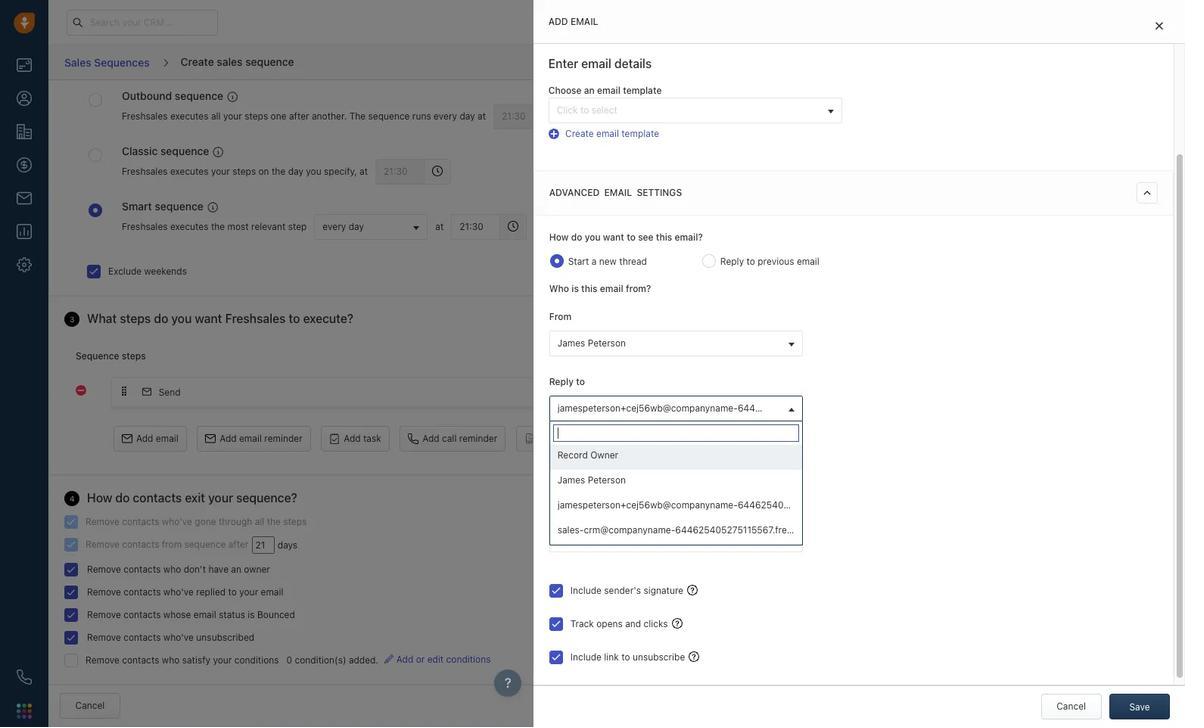 Task type: vqa. For each thing, say whether or not it's contained in the screenshot.
Add task button
yes



Task type: locate. For each thing, give the bounding box(es) containing it.
1 jamespeterson+cej56wb@companyname- from the top
[[558, 403, 738, 414]]

contacts down remove contacts who don't have an owner
[[124, 587, 161, 598]]

0 vertical spatial call
[[917, 148, 932, 160]]

email up the crm
[[977, 148, 1000, 160]]

sales
[[217, 55, 243, 68], [926, 122, 948, 134]]

a
[[917, 122, 923, 134], [1043, 135, 1049, 147]]

1 vertical spatial step
[[288, 221, 307, 232]]

after right one
[[289, 111, 309, 122]]

template down choose an email template
[[622, 128, 659, 139]]

1 james peterson from the top
[[558, 338, 626, 349]]

this right "see"
[[656, 231, 672, 243]]

contacts for remove contacts whose email status is bounced
[[124, 609, 161, 621]]

who for satisfy
[[162, 655, 180, 666]]

0 vertical spatial james
[[558, 338, 585, 349]]

<span class=" ">sales reps can use this for traditional drip campaigns e.g. reengaging with cold prospects</span> image
[[227, 91, 238, 102]]

from
[[549, 311, 572, 323]]

who've down whose on the left
[[163, 632, 194, 643]]

2 peterson from the top
[[588, 475, 626, 486]]

how inside enter email details dialog
[[549, 231, 569, 243]]

who've for unsubscribed
[[163, 632, 194, 643]]

2 james peterson from the top
[[558, 475, 626, 486]]

freshsales down smart
[[122, 221, 168, 232]]

at
[[478, 111, 486, 122], [360, 166, 368, 177], [436, 221, 444, 232]]

1 vertical spatial reply
[[549, 376, 574, 388]]

1 horizontal spatial add email
[[549, 16, 598, 27]]

up
[[1129, 122, 1140, 134]]

step
[[1052, 135, 1070, 147], [288, 221, 307, 232]]

how up start
[[549, 231, 569, 243]]

include for include sender's signature
[[571, 585, 602, 596]]

1 horizontal spatial all
[[255, 516, 264, 528]]

relevant
[[251, 221, 286, 232]]

0 vertical spatial reply
[[721, 256, 744, 267]]

0 vertical spatial this
[[656, 231, 672, 243]]

add inside add call reminder button
[[423, 433, 440, 444]]

1 include from the top
[[571, 585, 602, 596]]

1 vertical spatial add email
[[136, 433, 178, 444]]

most
[[228, 221, 249, 232]]

0 vertical spatial who've
[[162, 516, 192, 528]]

sales for a
[[926, 122, 948, 134]]

satisfy
[[182, 655, 210, 666]]

0 vertical spatial who
[[163, 564, 181, 575]]

1 vertical spatial create
[[566, 128, 594, 139]]

0 horizontal spatial this
[[582, 283, 598, 294]]

2 horizontal spatial is
[[995, 122, 1002, 134]]

every
[[434, 111, 457, 122], [323, 221, 346, 232]]

list box
[[550, 445, 923, 545]]

this down start
[[582, 283, 598, 294]]

task
[[363, 433, 381, 444]]

1 horizontal spatial a
[[1004, 122, 1009, 134]]

executes down the "classic sequence"
[[170, 166, 209, 177]]

<span class=" ">sales reps can use this for weekly check-ins with leads and to run renewal campaigns e.g. renewing a contract</span> image
[[213, 147, 224, 157]]

1 horizontal spatial how
[[549, 231, 569, 243]]

0 condition(s) added.
[[287, 655, 379, 666]]

0 vertical spatial add email
[[549, 16, 598, 27]]

2 vertical spatial at
[[436, 221, 444, 232]]

1 vertical spatial who've
[[163, 587, 194, 598]]

outbound
[[122, 89, 172, 102]]

cancel button left save
[[1041, 694, 1102, 720]]

1 horizontal spatial day
[[349, 221, 364, 232]]

call inside a sales sequence is a series of steps you can set up to nurture contacts in the crm. a step can be an email, task, call reminder, email reminder, or sms. once your steps are lined up, the crm executes them automatically for you.
[[917, 148, 932, 160]]

to right link
[[622, 652, 630, 663]]

create for create sales sequence
[[181, 55, 214, 68]]

day inside button
[[349, 221, 364, 232]]

add for add email reminder button
[[220, 433, 237, 444]]

create down click to select
[[566, 128, 594, 139]]

freshsales for classic
[[122, 166, 168, 177]]

you
[[1077, 122, 1092, 134], [306, 166, 322, 177], [585, 231, 601, 243], [171, 312, 192, 325]]

0 vertical spatial jamespeterson+cej56wb@companyname-
[[558, 403, 738, 414]]

executes down crm.
[[996, 161, 1034, 173]]

include up track
[[571, 585, 602, 596]]

remove contacts who've unsubscribed
[[87, 632, 254, 643]]

automatically
[[1061, 161, 1118, 173]]

remove for remove contacts who've replied to your email
[[87, 587, 121, 598]]

in
[[991, 135, 998, 147]]

you inside enter email details dialog
[[585, 231, 601, 243]]

who've down remove contacts who don't have an owner
[[163, 587, 194, 598]]

close image
[[1156, 21, 1164, 30]]

at right specify,
[[360, 166, 368, 177]]

steps right of
[[1051, 122, 1074, 134]]

to up sms
[[576, 376, 585, 388]]

contacts for remove contacts who've replied to your email
[[124, 587, 161, 598]]

0 horizontal spatial cancel button
[[60, 693, 120, 719]]

(gmt+00:00)
[[535, 221, 593, 232]]

add email inside enter email details dialog
[[549, 16, 598, 27]]

freshsales executes all your steps one after another. the sequence runs every day at
[[122, 111, 486, 122]]

them
[[1037, 161, 1058, 173]]

1 vertical spatial james peterson
[[558, 475, 626, 486]]

0 vertical spatial every
[[434, 111, 457, 122]]

0 vertical spatial jamespeterson+cej56wb@companyname-644625405275115567.freshworksmail.com
[[558, 403, 923, 414]]

cancel right freshworks switcher image
[[75, 700, 105, 712]]

your
[[223, 111, 242, 122], [1107, 148, 1126, 160], [211, 166, 230, 177], [208, 491, 233, 505], [239, 587, 258, 598], [213, 655, 232, 666]]

add inside "add task" button
[[344, 433, 361, 444]]

1 vertical spatial call
[[442, 433, 457, 444]]

a down of
[[1043, 135, 1049, 147]]

email down "send"
[[156, 433, 178, 444]]

who've
[[162, 516, 192, 528], [163, 587, 194, 598], [163, 632, 194, 643]]

email inside a sales sequence is a series of steps you can set up to nurture contacts in the crm. a step can be an email, task, call reminder, email reminder, or sms. once your steps are lined up, the crm executes them automatically for you.
[[977, 148, 1000, 160]]

1 horizontal spatial create
[[566, 128, 594, 139]]

sales for create
[[217, 55, 243, 68]]

to right replied on the bottom left of page
[[228, 587, 237, 598]]

1 horizontal spatial do
[[154, 312, 168, 325]]

0 vertical spatial a
[[1004, 122, 1009, 134]]

an
[[584, 85, 595, 96], [1104, 135, 1114, 147], [231, 564, 241, 575]]

add email button
[[114, 426, 187, 452]]

who down remove contacts who've unsubscribed
[[162, 655, 180, 666]]

specify,
[[324, 166, 357, 177]]

reminder, up up,
[[934, 148, 975, 160]]

1 horizontal spatial or
[[1045, 148, 1054, 160]]

add email up enter
[[549, 16, 598, 27]]

is up "in"
[[995, 122, 1002, 134]]

day right the on
[[288, 166, 304, 177]]

1 horizontal spatial cancel button
[[1041, 694, 1102, 720]]

a inside dialog
[[592, 256, 597, 267]]

the right the on
[[272, 166, 286, 177]]

0 vertical spatial 644625405275115567.freshworksmail.com
[[738, 403, 923, 414]]

1 horizontal spatial is
[[572, 283, 579, 294]]

create inside enter email details dialog
[[566, 128, 594, 139]]

sales-
[[558, 525, 584, 536]]

1 james from the top
[[558, 338, 585, 349]]

want inside enter email details dialog
[[603, 231, 624, 243]]

add or edit conditions link
[[385, 654, 491, 665]]

reminder,
[[934, 148, 975, 160], [1002, 148, 1043, 160]]

a inside a sales sequence is a series of steps you can set up to nurture contacts in the crm. a step can be an email, task, call reminder, email reminder, or sms. once your steps are lined up, the crm executes them automatically for you.
[[1004, 122, 1009, 134]]

day
[[460, 111, 475, 122], [288, 166, 304, 177], [349, 221, 364, 232]]

0 vertical spatial do
[[571, 231, 582, 243]]

your down unsubscribed
[[213, 655, 232, 666]]

enter email details dialog
[[534, 0, 1186, 728]]

2 jamespeterson+cej56wb@companyname- from the top
[[558, 500, 738, 511]]

this
[[656, 231, 672, 243], [582, 283, 598, 294]]

added.
[[349, 655, 379, 666]]

0 horizontal spatial want
[[195, 312, 222, 325]]

1 reminder from the left
[[264, 433, 303, 444]]

to inside button
[[581, 104, 589, 115]]

step up sms.
[[1052, 135, 1070, 147]]

reminder up "sequence?"
[[264, 433, 303, 444]]

how do you want to see this email?
[[549, 231, 703, 243]]

2 vertical spatial who've
[[163, 632, 194, 643]]

None search field
[[554, 467, 783, 483]]

james peterson down record owner
[[558, 475, 626, 486]]

crm@companyname-
[[584, 525, 676, 536]]

you.
[[1135, 161, 1153, 173]]

you up start
[[585, 231, 601, 243]]

1 horizontal spatial at
[[436, 221, 444, 232]]

conditions
[[446, 654, 491, 665], [234, 655, 279, 666]]

a left series
[[1004, 122, 1009, 134]]

1 vertical spatial who
[[162, 655, 180, 666]]

contacts for remove contacts who don't have an owner
[[124, 564, 161, 575]]

0 horizontal spatial create
[[181, 55, 214, 68]]

template
[[623, 85, 662, 96], [622, 128, 659, 139]]

reply for reply to previous email
[[721, 256, 744, 267]]

an up click to select
[[584, 85, 595, 96]]

Search your CRM... text field
[[67, 9, 218, 35]]

contacts for remove contacts from sequence after
[[122, 539, 159, 550]]

advanced email settings
[[549, 187, 682, 198]]

to left execute?
[[289, 312, 300, 325]]

2 vertical spatial 644625405275115567.freshworksmail.com
[[676, 525, 861, 536]]

step inside a sales sequence is a series of steps you can set up to nurture contacts in the crm. a step can be an email, task, call reminder, email reminder, or sms. once your steps are lined up, the crm executes them automatically for you.
[[1052, 135, 1070, 147]]

james peterson down from
[[558, 338, 626, 349]]

add email
[[549, 16, 598, 27], [136, 433, 178, 444]]

create for create email template
[[566, 128, 594, 139]]

0 vertical spatial sales
[[217, 55, 243, 68]]

or
[[1045, 148, 1054, 160], [416, 654, 425, 665]]

sms.
[[1057, 148, 1079, 160]]

do for contacts
[[115, 491, 130, 505]]

1 vertical spatial include
[[571, 652, 602, 663]]

add or edit conditions
[[397, 654, 491, 665]]

cancel
[[75, 700, 105, 712], [1057, 701, 1086, 712]]

is
[[995, 122, 1002, 134], [572, 283, 579, 294], [248, 609, 255, 621]]

can left be
[[1073, 135, 1088, 147]]

who've up from
[[162, 516, 192, 528]]

1 vertical spatial at
[[360, 166, 368, 177]]

sequence inside a sales sequence is a series of steps you can set up to nurture contacts in the crm. a step can be an email, task, call reminder, email reminder, or sms. once your steps are lined up, the crm executes them automatically for you.
[[950, 122, 992, 134]]

add for add call reminder button
[[423, 433, 440, 444]]

1 horizontal spatial reminder
[[459, 433, 498, 444]]

on
[[259, 166, 269, 177]]

2 horizontal spatial day
[[460, 111, 475, 122]]

contacts left exit
[[133, 491, 182, 505]]

how for how do contacts exit your sequence?
[[87, 491, 112, 505]]

1 vertical spatial jamespeterson+cej56wb@companyname-
[[558, 500, 738, 511]]

1 vertical spatial want
[[195, 312, 222, 325]]

1 horizontal spatial this
[[656, 231, 672, 243]]

freshsales
[[122, 111, 168, 122], [122, 166, 168, 177], [122, 221, 168, 232], [225, 312, 286, 325]]

peterson
[[588, 338, 626, 349], [588, 475, 626, 486]]

email up "sequence?"
[[239, 433, 262, 444]]

1 vertical spatial every
[[323, 221, 346, 232]]

1 horizontal spatial sales
[[926, 122, 948, 134]]

contacts for remove contacts who satisfy your conditions
[[122, 655, 159, 666]]

contacts up remove contacts who satisfy your conditions
[[124, 632, 161, 643]]

0 horizontal spatial cancel
[[75, 700, 105, 712]]

2 horizontal spatial at
[[478, 111, 486, 122]]

0 vertical spatial want
[[603, 231, 624, 243]]

or left edit
[[416, 654, 425, 665]]

an right have
[[231, 564, 241, 575]]

you left specify,
[[306, 166, 322, 177]]

day down specify,
[[349, 221, 364, 232]]

2 james from the top
[[558, 475, 585, 486]]

1 horizontal spatial a
[[1043, 135, 1049, 147]]

cancel button right freshworks switcher image
[[60, 693, 120, 719]]

start a new thread
[[568, 256, 647, 267]]

how right 4
[[87, 491, 112, 505]]

reply to
[[549, 376, 585, 388]]

1 vertical spatial can
[[1073, 135, 1088, 147]]

1 horizontal spatial cancel
[[1057, 701, 1086, 712]]

cancel button
[[60, 693, 120, 719], [1041, 694, 1102, 720]]

is right who
[[572, 283, 579, 294]]

conditions left the "0"
[[234, 655, 279, 666]]

jamespeterson+cej56wb@companyname-644625405275115567.freshworksmail.com inside dropdown button
[[558, 403, 923, 414]]

2 include from the top
[[571, 652, 602, 663]]

do
[[571, 231, 582, 243], [154, 312, 168, 325], [115, 491, 130, 505]]

freshsales executes the most relevant step
[[122, 221, 307, 232]]

add inside add email button
[[136, 433, 153, 444]]

0 horizontal spatial do
[[115, 491, 130, 505]]

james peterson inside list box
[[558, 475, 626, 486]]

remove for remove contacts who've unsubscribed
[[87, 632, 121, 643]]

to
[[581, 104, 589, 115], [1142, 122, 1151, 134], [627, 231, 636, 243], [747, 256, 755, 267], [289, 312, 300, 325], [576, 376, 585, 388], [228, 587, 237, 598], [622, 652, 630, 663]]

nurture
[[917, 135, 948, 147]]

through
[[219, 516, 252, 528]]

0 horizontal spatial how
[[87, 491, 112, 505]]

peterson down who is this email from?
[[588, 338, 626, 349]]

signature
[[644, 585, 684, 596]]

james down from
[[558, 338, 585, 349]]

jamespeterson+cej56wb@companyname-644625405275115567.freshworksmail.com
[[558, 403, 923, 414], [558, 500, 923, 511]]

james inside list box
[[558, 475, 585, 486]]

can up be
[[1095, 122, 1110, 134]]

reply for reply to
[[549, 376, 574, 388]]

your down owner
[[239, 587, 258, 598]]

james peterson inside button
[[558, 338, 626, 349]]

1 vertical spatial an
[[1104, 135, 1114, 147]]

remove for remove contacts whose email status is bounced
[[87, 609, 121, 621]]

include for include link to unsubscribe
[[571, 652, 602, 663]]

contacts inside a sales sequence is a series of steps you can set up to nurture contacts in the crm. a step can be an email, task, call reminder, email reminder, or sms. once your steps are lined up, the crm executes them automatically for you.
[[951, 135, 988, 147]]

save
[[1130, 702, 1150, 713]]

0 horizontal spatial sales
[[217, 55, 243, 68]]

do inside enter email details dialog
[[571, 231, 582, 243]]

0 horizontal spatial a
[[592, 256, 597, 267]]

1 horizontal spatial step
[[1052, 135, 1070, 147]]

email
[[571, 16, 598, 27], [582, 57, 612, 71], [597, 85, 621, 96], [597, 128, 619, 139], [977, 148, 1000, 160], [797, 256, 820, 267], [600, 283, 624, 294], [156, 433, 178, 444], [239, 433, 262, 444], [261, 587, 284, 598], [194, 609, 216, 621]]

2 vertical spatial is
[[248, 609, 255, 621]]

freshsales down the outbound
[[122, 111, 168, 122]]

0 vertical spatial step
[[1052, 135, 1070, 147]]

freshsales down classic
[[122, 166, 168, 177]]

sales sequences link
[[64, 51, 150, 74]]

james down the record
[[558, 475, 585, 486]]

sequence up "in"
[[950, 122, 992, 134]]

1 vertical spatial do
[[154, 312, 168, 325]]

steps left the on
[[233, 166, 256, 177]]

after down through
[[228, 539, 249, 550]]

remove for remove contacts who satisfy your conditions
[[86, 655, 120, 666]]

jamespeterson+cej56wb@companyname- up crm@companyname-
[[558, 500, 738, 511]]

None search field
[[553, 425, 799, 442], [554, 532, 783, 548], [553, 425, 799, 442], [554, 532, 783, 548]]

0 horizontal spatial add email
[[136, 433, 178, 444]]

2 horizontal spatial an
[[1104, 135, 1114, 147]]

1 vertical spatial after
[[228, 539, 249, 550]]

1 horizontal spatial call
[[917, 148, 932, 160]]

1 horizontal spatial reminder,
[[1002, 148, 1043, 160]]

jamespeterson+cej56wb@companyname- up 'owner'
[[558, 403, 738, 414]]

every down specify,
[[323, 221, 346, 232]]

create up outbound sequence
[[181, 55, 214, 68]]

do down weekends
[[154, 312, 168, 325]]

1 horizontal spatial reply
[[721, 256, 744, 267]]

include left link
[[571, 652, 602, 663]]

advanced
[[549, 187, 600, 198]]

0 horizontal spatial all
[[211, 111, 221, 122]]

remove for remove contacts from sequence after
[[86, 539, 120, 550]]

contacts up remove contacts from sequence after
[[122, 516, 159, 528]]

add inside add email reminder button
[[220, 433, 237, 444]]

add sms button
[[516, 426, 586, 452]]

all up "<span class=" ">sales reps can use this for weekly check-ins with leads and to run renewal campaigns e.g. renewing a contract</span>" "image"
[[211, 111, 221, 122]]

remove for remove contacts who don't have an owner
[[87, 564, 121, 575]]

0 horizontal spatial reminder
[[264, 433, 303, 444]]

0 horizontal spatial at
[[360, 166, 368, 177]]

0 vertical spatial an
[[584, 85, 595, 96]]

your up for
[[1107, 148, 1126, 160]]

do up start
[[571, 231, 582, 243]]

start
[[568, 256, 589, 267]]

to left "see"
[[627, 231, 636, 243]]

None text field
[[252, 537, 275, 554]]

1 vertical spatial how
[[87, 491, 112, 505]]

0 vertical spatial is
[[995, 122, 1002, 134]]

0 vertical spatial include
[[571, 585, 602, 596]]

cc
[[549, 442, 561, 453]]

the right up,
[[956, 161, 970, 173]]

to right click
[[581, 104, 589, 115]]

can
[[1095, 122, 1110, 134], [1073, 135, 1088, 147]]

peterson down 'owner'
[[588, 475, 626, 486]]

sales up nurture at the top of page
[[926, 122, 948, 134]]

contacts left whose on the left
[[124, 609, 161, 621]]

contacts left "in"
[[951, 135, 988, 147]]

who've for replied
[[163, 587, 194, 598]]

settings
[[637, 187, 682, 198]]

1 vertical spatial a
[[1043, 135, 1049, 147]]

1 horizontal spatial after
[[289, 111, 309, 122]]

contacts down remove contacts who've unsubscribed
[[122, 655, 159, 666]]

0 vertical spatial a
[[917, 122, 923, 134]]

an right be
[[1104, 135, 1114, 147]]

add email reminder button
[[197, 426, 311, 452]]

2 reminder from the left
[[459, 433, 498, 444]]

1 peterson from the top
[[588, 338, 626, 349]]

the
[[1001, 135, 1015, 147], [956, 161, 970, 173], [272, 166, 286, 177], [211, 221, 225, 232], [267, 516, 281, 528]]

sales inside a sales sequence is a series of steps you can set up to nurture contacts in the crm. a step can be an email, task, call reminder, email reminder, or sms. once your steps are lined up, the crm executes them automatically for you.
[[926, 122, 948, 134]]

1 vertical spatial a
[[592, 256, 597, 267]]

is right status
[[248, 609, 255, 621]]

1 horizontal spatial want
[[603, 231, 624, 243]]

0 horizontal spatial every
[[323, 221, 346, 232]]

0 horizontal spatial is
[[248, 609, 255, 621]]

contacts left from
[[122, 539, 159, 550]]

0 vertical spatial james peterson
[[558, 338, 626, 349]]

how do contacts exit your sequence?
[[87, 491, 297, 505]]

is inside a sales sequence is a series of steps you can set up to nurture contacts in the crm. a step can be an email, task, call reminder, email reminder, or sms. once your steps are lined up, the crm executes them automatically for you.
[[995, 122, 1002, 134]]

1 jamespeterson+cej56wb@companyname-644625405275115567.freshworksmail.com from the top
[[558, 403, 923, 414]]

add inside add sms button
[[539, 433, 556, 444]]

2 vertical spatial do
[[115, 491, 130, 505]]



Task type: describe. For each thing, give the bounding box(es) containing it.
executes for smart sequence
[[170, 221, 209, 232]]

replied
[[196, 587, 226, 598]]

up,
[[940, 161, 954, 173]]

from?
[[626, 283, 651, 294]]

the left most
[[211, 221, 225, 232]]

0 vertical spatial after
[[289, 111, 309, 122]]

exclude
[[108, 265, 142, 277]]

don't
[[184, 564, 206, 575]]

phone image
[[17, 670, 32, 685]]

remove contacts who satisfy your conditions
[[86, 655, 279, 666]]

you inside a sales sequence is a series of steps you can set up to nurture contacts in the crm. a step can be an email, task, call reminder, email reminder, or sms. once your steps are lined up, the crm executes them automatically for you.
[[1077, 122, 1092, 134]]

james inside button
[[558, 338, 585, 349]]

steps up days
[[283, 516, 307, 528]]

every day
[[323, 221, 364, 232]]

none search field inside enter email details dialog
[[554, 467, 783, 483]]

you down weekends
[[171, 312, 192, 325]]

2 jamespeterson+cej56wb@companyname-644625405275115567.freshworksmail.com from the top
[[558, 500, 923, 511]]

jamespeterson+cej56wb@companyname- inside dropdown button
[[558, 403, 738, 414]]

email up bounced in the left bottom of the page
[[261, 587, 284, 598]]

smart
[[122, 200, 152, 212]]

freshsales for smart
[[122, 221, 168, 232]]

sender's
[[604, 585, 641, 596]]

remove contacts whose email status is bounced
[[87, 609, 295, 621]]

sequence left <span class=" ">sales reps can use this for prospecting and account-based selling e.g. following up with event attendees</span> 'icon'
[[155, 200, 204, 212]]

email,
[[1117, 135, 1142, 147]]

every day button
[[314, 214, 428, 240]]

smart sequence
[[122, 200, 204, 212]]

reminder for add call reminder
[[459, 433, 498, 444]]

contacts for remove contacts who've unsubscribed
[[124, 632, 161, 643]]

add call reminder
[[423, 433, 498, 444]]

0 vertical spatial template
[[623, 85, 662, 96]]

email left from?
[[600, 283, 624, 294]]

lined
[[917, 161, 938, 173]]

sequence down the "gone"
[[184, 539, 226, 550]]

3
[[70, 315, 75, 324]]

and
[[625, 618, 641, 630]]

add email inside add email button
[[136, 433, 178, 444]]

1 horizontal spatial every
[[434, 111, 457, 122]]

to left previous
[[747, 256, 755, 267]]

email up select
[[597, 85, 621, 96]]

a sales sequence is a series of steps you can set up to nurture contacts in the crm. a step can be an email, task, call reminder, email reminder, or sms. once your steps are lined up, the crm executes them automatically for you.
[[917, 122, 1168, 173]]

sequence
[[76, 350, 119, 362]]

have
[[208, 564, 229, 575]]

list box containing record owner
[[550, 445, 923, 545]]

to inside a sales sequence is a series of steps you can set up to nurture contacts in the crm. a step can be an email, task, call reminder, email reminder, or sms. once your steps are lined up, the crm executes them automatically for you.
[[1142, 122, 1151, 134]]

unsubscribed
[[196, 632, 254, 643]]

(gmt+00:00) utc link
[[535, 220, 614, 233]]

0 vertical spatial at
[[478, 111, 486, 122]]

reply to previous email
[[721, 256, 820, 267]]

track
[[571, 618, 594, 630]]

unsubscribe
[[633, 652, 685, 663]]

2 reminder, from the left
[[1002, 148, 1043, 160]]

remove contacts who've replied to your email
[[87, 587, 284, 598]]

freshsales executes your steps on the day you specify, at
[[122, 166, 368, 177]]

who is this email from?
[[549, 283, 651, 294]]

opens
[[597, 618, 623, 630]]

0 horizontal spatial after
[[228, 539, 249, 550]]

bcc
[[549, 507, 566, 518]]

reminder for add email reminder
[[264, 433, 303, 444]]

call inside button
[[442, 433, 457, 444]]

is inside enter email details dialog
[[572, 283, 579, 294]]

one
[[271, 111, 287, 122]]

who for don't
[[163, 564, 181, 575]]

from
[[162, 539, 182, 550]]

the down "sequence?"
[[267, 516, 281, 528]]

once
[[1082, 148, 1104, 160]]

executes inside a sales sequence is a series of steps you can set up to nurture contacts in the crm. a step can be an email, task, call reminder, email reminder, or sms. once your steps are lined up, the crm executes them automatically for you.
[[996, 161, 1034, 173]]

set
[[1113, 122, 1126, 134]]

steps up you.
[[1128, 148, 1152, 160]]

0 horizontal spatial conditions
[[234, 655, 279, 666]]

1 reminder, from the left
[[934, 148, 975, 160]]

create email template link
[[549, 128, 659, 139]]

clicks
[[644, 618, 668, 630]]

how for how do you want to see this email?
[[549, 231, 569, 243]]

1 horizontal spatial conditions
[[446, 654, 491, 665]]

<span class=" ">sales reps can use this for prospecting and account-based selling e.g. following up with event attendees</span> image
[[207, 202, 218, 212]]

add for "add task" button
[[344, 433, 361, 444]]

sequence left "<span class=" ">sales reps can use this for weekly check-ins with leads and to run renewal campaigns e.g. renewing a contract</span>" "image"
[[161, 144, 209, 157]]

1 horizontal spatial can
[[1095, 122, 1110, 134]]

every inside button
[[323, 221, 346, 232]]

0 horizontal spatial a
[[917, 122, 923, 134]]

create sales sequence
[[181, 55, 294, 68]]

enter email details
[[549, 57, 652, 71]]

your right exit
[[208, 491, 233, 505]]

phone element
[[9, 662, 39, 693]]

include link to unsubscribe
[[571, 652, 685, 663]]

owner
[[591, 450, 619, 461]]

remove contacts who don't have an owner
[[87, 564, 270, 575]]

steps right sequence
[[122, 350, 146, 362]]

1 vertical spatial all
[[255, 516, 264, 528]]

freshsales for outbound
[[122, 111, 168, 122]]

2 vertical spatial an
[[231, 564, 241, 575]]

0 vertical spatial day
[[460, 111, 475, 122]]

0 horizontal spatial or
[[416, 654, 425, 665]]

record owner
[[558, 450, 619, 461]]

enter
[[549, 57, 579, 71]]

644625405275115567.freshworksmail.com inside jamespeterson+cej56wb@companyname-644625405275115567.freshworksmail.com dropdown button
[[738, 403, 923, 414]]

who
[[549, 283, 569, 294]]

sales sequences
[[64, 56, 150, 69]]

email down replied on the bottom left of page
[[194, 609, 216, 621]]

classic
[[122, 144, 158, 157]]

runs
[[412, 111, 431, 122]]

1 vertical spatial template
[[622, 128, 659, 139]]

peterson inside list box
[[588, 475, 626, 486]]

the right "in"
[[1001, 135, 1015, 147]]

add call reminder button
[[400, 426, 506, 452]]

cancel inside enter email details dialog
[[1057, 701, 1086, 712]]

or inside a sales sequence is a series of steps you can set up to nurture contacts in the crm. a step can be an email, task, call reminder, email reminder, or sms. once your steps are lined up, the crm executes them automatically for you.
[[1045, 148, 1054, 160]]

what
[[87, 312, 117, 325]]

sequence up one
[[245, 55, 294, 68]]

jamespeterson+cej56wb@companyname-644625405275115567.freshworksmail.com button
[[549, 396, 923, 422]]

previous
[[758, 256, 795, 267]]

email up choose an email template
[[582, 57, 612, 71]]

condition(s)
[[295, 655, 346, 666]]

1 vertical spatial day
[[288, 166, 304, 177]]

click to select button
[[549, 97, 842, 123]]

do for you
[[571, 231, 582, 243]]

bounced
[[257, 609, 295, 621]]

choose
[[549, 85, 582, 96]]

exclude weekends
[[108, 265, 187, 277]]

executes for classic sequence
[[170, 166, 209, 177]]

link
[[604, 652, 619, 663]]

0 horizontal spatial can
[[1073, 135, 1088, 147]]

click to select
[[557, 104, 618, 115]]

of
[[1040, 122, 1048, 134]]

your down "<span class=" ">sales reps can use this for weekly check-ins with leads and to run renewal campaigns e.g. renewing a contract</span>" "image"
[[211, 166, 230, 177]]

email right previous
[[797, 256, 820, 267]]

0
[[287, 655, 292, 666]]

email down select
[[597, 128, 619, 139]]

1 vertical spatial 644625405275115567.freshworksmail.com
[[738, 500, 923, 511]]

sequence right the
[[368, 111, 410, 122]]

weekends
[[144, 265, 187, 277]]

remove for remove contacts who've gone through all the steps
[[86, 516, 120, 528]]

add email reminder
[[220, 433, 303, 444]]

peterson inside james peterson button
[[588, 338, 626, 349]]

who've for gone
[[162, 516, 192, 528]]

sms
[[558, 433, 578, 444]]

utc
[[595, 221, 614, 232]]

task,
[[1145, 135, 1166, 147]]

email up enter email details
[[571, 16, 598, 27]]

an inside enter email details dialog
[[584, 85, 595, 96]]

freshsales left execute?
[[225, 312, 286, 325]]

freshworks switcher image
[[17, 704, 32, 719]]

add for add sms button
[[539, 433, 556, 444]]

create email template
[[566, 128, 659, 139]]

contacts for remove contacts who've gone through all the steps
[[122, 516, 159, 528]]

see
[[638, 231, 654, 243]]

sequence left <span class=" ">sales reps can use this for traditional drip campaigns e.g. reengaging with cold prospects</span> image
[[175, 89, 223, 102]]

1 vertical spatial this
[[582, 283, 598, 294]]

email?
[[675, 231, 703, 243]]

an inside a sales sequence is a series of steps you can set up to nurture contacts in the crm. a step can be an email, task, call reminder, email reminder, or sms. once your steps are lined up, the crm executes them automatically for you.
[[1104, 135, 1114, 147]]

sequence steps
[[76, 350, 146, 362]]

your down <span class=" ">sales reps can use this for traditional drip campaigns e.g. reengaging with cold prospects</span> image
[[223, 111, 242, 122]]

james peterson button
[[549, 331, 803, 357]]

email
[[605, 187, 632, 198]]

whose
[[163, 609, 191, 621]]

add task button
[[321, 426, 390, 452]]

steps left one
[[245, 111, 268, 122]]

execute?
[[303, 312, 354, 325]]

the
[[350, 111, 366, 122]]

crm
[[973, 161, 993, 173]]

your inside a sales sequence is a series of steps you can set up to nurture contacts in the crm. a step can be an email, task, call reminder, email reminder, or sms. once your steps are lined up, the crm executes them automatically for you.
[[1107, 148, 1126, 160]]

days
[[278, 540, 298, 551]]

steps right what
[[120, 312, 151, 325]]

are
[[1154, 148, 1168, 160]]

0 vertical spatial all
[[211, 111, 221, 122]]

0 horizontal spatial step
[[288, 221, 307, 232]]

executes for outbound sequence
[[170, 111, 209, 122]]

what steps do you want freshsales to execute?
[[87, 312, 354, 325]]

gone
[[195, 516, 216, 528]]

add for add email button
[[136, 433, 153, 444]]

select
[[592, 104, 618, 115]]

outbound sequence
[[122, 89, 223, 102]]

add inside enter email details dialog
[[549, 16, 568, 27]]



